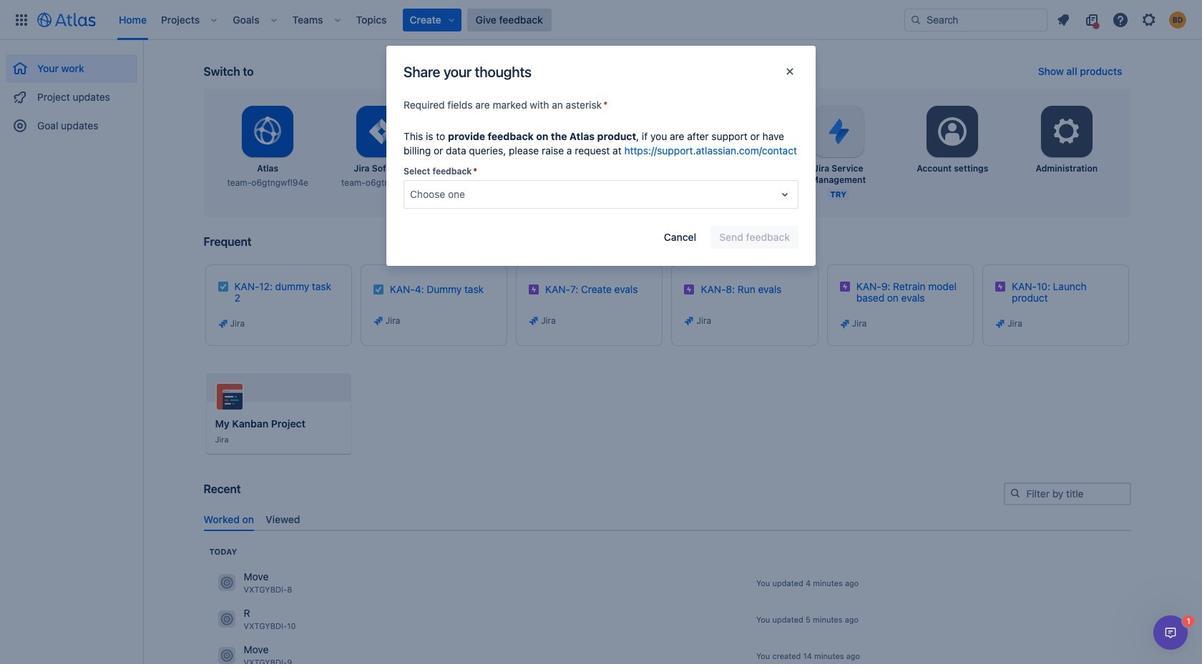 Task type: describe. For each thing, give the bounding box(es) containing it.
close modal image
[[782, 63, 799, 80]]

search image
[[1010, 488, 1021, 500]]

search image
[[910, 14, 922, 25]]

2 townsquare image from the top
[[218, 611, 235, 629]]



Task type: vqa. For each thing, say whether or not it's contained in the screenshot.
search box
yes



Task type: locate. For each thing, give the bounding box(es) containing it.
1 horizontal spatial settings image
[[1050, 115, 1084, 149]]

help image
[[1112, 11, 1129, 28]]

1 vertical spatial townsquare image
[[218, 611, 235, 629]]

top element
[[9, 0, 905, 40]]

open image
[[777, 186, 794, 203]]

None text field
[[410, 188, 413, 202]]

2 settings image from the left
[[1050, 115, 1084, 149]]

tab list
[[198, 508, 1137, 532]]

jira image
[[528, 316, 540, 327], [684, 316, 695, 327], [684, 316, 695, 327], [217, 319, 229, 330], [839, 319, 851, 330], [995, 319, 1006, 330], [995, 319, 1006, 330]]

1 townsquare image from the top
[[218, 575, 235, 592]]

group
[[6, 40, 137, 145]]

settings image
[[936, 115, 970, 149], [1050, 115, 1084, 149]]

1 settings image from the left
[[936, 115, 970, 149]]

Filter by title field
[[1005, 485, 1130, 505]]

jira image
[[373, 316, 384, 327], [373, 316, 384, 327], [528, 316, 540, 327], [217, 319, 229, 330], [839, 319, 851, 330]]

0 vertical spatial townsquare image
[[218, 575, 235, 592]]

Search field
[[905, 8, 1048, 31]]

townsquare image
[[218, 575, 235, 592], [218, 611, 235, 629]]

townsquare image
[[218, 648, 235, 665]]

None search field
[[905, 8, 1048, 31]]

banner
[[0, 0, 1202, 40]]

0 horizontal spatial settings image
[[936, 115, 970, 149]]

heading
[[209, 547, 237, 558]]



